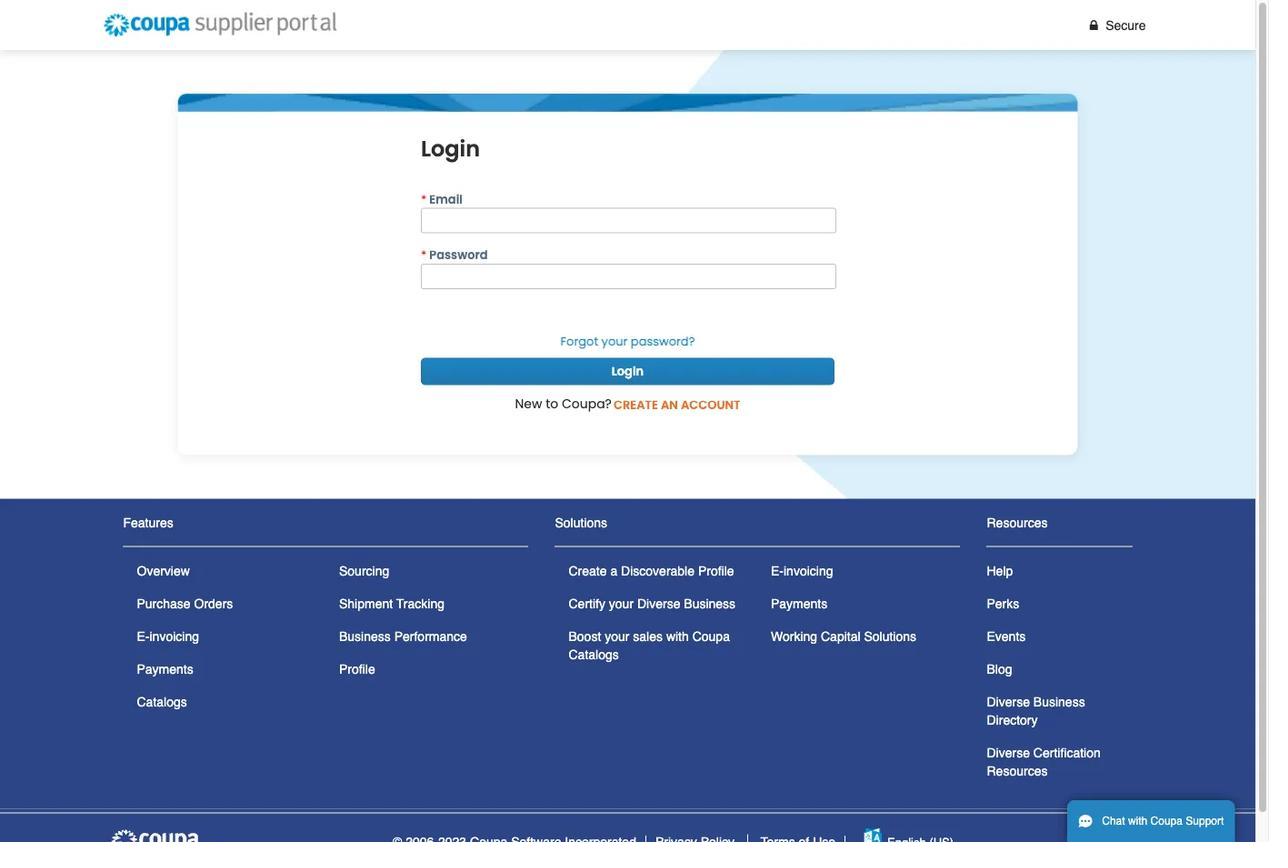 Task type: locate. For each thing, give the bounding box(es) containing it.
1 horizontal spatial invoicing
[[784, 563, 834, 578]]

coupa left 'support'
[[1151, 815, 1184, 828]]

diverse certification resources link
[[988, 745, 1101, 778]]

1 * from the top
[[421, 191, 427, 207]]

1 horizontal spatial payments
[[771, 596, 828, 611]]

0 horizontal spatial invoicing
[[150, 629, 199, 644]]

login inside button
[[612, 364, 644, 380]]

with right 'sales'
[[667, 629, 689, 644]]

certification
[[1034, 745, 1101, 760]]

None password field
[[421, 264, 837, 289]]

payments link up catalogs link
[[137, 662, 194, 676]]

1 horizontal spatial solutions
[[865, 629, 917, 644]]

payments link
[[771, 596, 828, 611], [137, 662, 194, 676]]

purchase orders link
[[137, 596, 233, 611]]

solutions
[[555, 515, 608, 530], [865, 629, 917, 644]]

0 horizontal spatial e-invoicing link
[[137, 629, 199, 644]]

profile down business performance
[[339, 662, 375, 676]]

profile right discoverable
[[699, 563, 735, 578]]

2 * from the top
[[421, 247, 427, 263]]

0 vertical spatial payments
[[771, 596, 828, 611]]

0 vertical spatial catalogs
[[569, 647, 619, 662]]

1 vertical spatial solutions
[[865, 629, 917, 644]]

payments link up 'working'
[[771, 596, 828, 611]]

help
[[988, 563, 1014, 578]]

account
[[681, 397, 741, 413]]

forgot your password?
[[561, 333, 695, 349]]

1 horizontal spatial e-invoicing link
[[771, 563, 834, 578]]

diverse up directory
[[988, 694, 1031, 709]]

e-invoicing
[[771, 563, 834, 578], [137, 629, 199, 644]]

blog
[[988, 662, 1013, 676]]

business down shipment
[[339, 629, 391, 644]]

help link
[[988, 563, 1014, 578]]

0 horizontal spatial e-
[[137, 629, 150, 644]]

login down forgot your password?
[[612, 364, 644, 380]]

1 vertical spatial login
[[612, 364, 644, 380]]

e-
[[771, 563, 784, 578], [137, 629, 150, 644]]

your
[[602, 333, 628, 349], [609, 596, 634, 611], [605, 629, 630, 644]]

diverse business directory
[[988, 694, 1086, 727]]

diverse down discoverable
[[638, 596, 681, 611]]

1 vertical spatial e-
[[137, 629, 150, 644]]

0 horizontal spatial profile
[[339, 662, 375, 676]]

new
[[515, 395, 543, 413]]

0 vertical spatial with
[[667, 629, 689, 644]]

resources inside diverse certification resources
[[988, 764, 1048, 778]]

1 vertical spatial business
[[339, 629, 391, 644]]

1 vertical spatial resources
[[988, 764, 1048, 778]]

events link
[[988, 629, 1026, 644]]

0 horizontal spatial payments
[[137, 662, 194, 676]]

resources link
[[988, 515, 1048, 530]]

1 horizontal spatial catalogs
[[569, 647, 619, 662]]

directory
[[988, 713, 1038, 727]]

1 vertical spatial e-invoicing link
[[137, 629, 199, 644]]

1 resources from the top
[[988, 515, 1048, 530]]

1 vertical spatial e-invoicing
[[137, 629, 199, 644]]

coupa right 'sales'
[[693, 629, 730, 644]]

2 vertical spatial your
[[605, 629, 630, 644]]

your left 'sales'
[[605, 629, 630, 644]]

e-invoicing link up 'working'
[[771, 563, 834, 578]]

invoicing up 'working'
[[784, 563, 834, 578]]

resources down directory
[[988, 764, 1048, 778]]

shipment tracking link
[[339, 596, 445, 611]]

password
[[430, 247, 488, 263]]

* left password
[[421, 247, 427, 263]]

payments up 'working'
[[771, 596, 828, 611]]

1 vertical spatial invoicing
[[150, 629, 199, 644]]

0 vertical spatial your
[[602, 333, 628, 349]]

your inside boost your sales with coupa catalogs
[[605, 629, 630, 644]]

* left email at top left
[[421, 191, 427, 207]]

diverse inside diverse certification resources
[[988, 745, 1031, 760]]

e-invoicing link down 'purchase'
[[137, 629, 199, 644]]

0 vertical spatial e-invoicing
[[771, 563, 834, 578]]

purchase orders
[[137, 596, 233, 611]]

e-invoicing up 'working'
[[771, 563, 834, 578]]

e- down 'purchase'
[[137, 629, 150, 644]]

certify your diverse business link
[[569, 596, 736, 611]]

performance
[[395, 629, 467, 644]]

business up directory
[[1034, 694, 1086, 709]]

solutions right capital
[[865, 629, 917, 644]]

login up email at top left
[[421, 134, 480, 164]]

diverse certification resources
[[988, 745, 1101, 778]]

1 horizontal spatial e-
[[771, 563, 784, 578]]

resources up help link
[[988, 515, 1048, 530]]

business inside diverse business directory
[[1034, 694, 1086, 709]]

overview link
[[137, 563, 190, 578]]

1 vertical spatial coupa
[[1151, 815, 1184, 828]]

e- up 'working'
[[771, 563, 784, 578]]

working
[[771, 629, 818, 644]]

1 horizontal spatial coupa
[[1151, 815, 1184, 828]]

diverse for diverse certification resources
[[988, 745, 1031, 760]]

chat
[[1103, 815, 1126, 828]]

coupa supplier portal image
[[95, 5, 345, 45], [110, 828, 201, 842]]

0 horizontal spatial login
[[421, 134, 480, 164]]

login
[[421, 134, 480, 164], [612, 364, 644, 380]]

1 horizontal spatial login
[[612, 364, 644, 380]]

0 horizontal spatial e-invoicing
[[137, 629, 199, 644]]

0 vertical spatial payments link
[[771, 596, 828, 611]]

solutions up create
[[555, 515, 608, 530]]

business performance
[[339, 629, 467, 644]]

2 horizontal spatial business
[[1034, 694, 1086, 709]]

create a discoverable profile link
[[569, 563, 735, 578]]

1 vertical spatial with
[[1129, 815, 1148, 828]]

sourcing
[[339, 563, 390, 578]]

coupa inside boost your sales with coupa catalogs
[[693, 629, 730, 644]]

None text field
[[421, 208, 837, 233]]

payments up catalogs link
[[137, 662, 194, 676]]

0 vertical spatial solutions
[[555, 515, 608, 530]]

diverse down directory
[[988, 745, 1031, 760]]

coupa?
[[562, 395, 612, 413]]

0 vertical spatial business
[[684, 596, 736, 611]]

0 vertical spatial invoicing
[[784, 563, 834, 578]]

orders
[[194, 596, 233, 611]]

1 horizontal spatial payments link
[[771, 596, 828, 611]]

capital
[[821, 629, 861, 644]]

coupa
[[693, 629, 730, 644], [1151, 815, 1184, 828]]

0 vertical spatial e-invoicing link
[[771, 563, 834, 578]]

1 horizontal spatial profile
[[699, 563, 735, 578]]

certify your diverse business
[[569, 596, 736, 611]]

purchase
[[137, 596, 191, 611]]

e-invoicing down 'purchase'
[[137, 629, 199, 644]]

your down "a"
[[609, 596, 634, 611]]

1 vertical spatial diverse
[[988, 694, 1031, 709]]

2 resources from the top
[[988, 764, 1048, 778]]

perks
[[988, 596, 1020, 611]]

* for * email
[[421, 191, 427, 207]]

features
[[123, 515, 174, 530]]

1 vertical spatial your
[[609, 596, 634, 611]]

invoicing
[[784, 563, 834, 578], [150, 629, 199, 644]]

e-invoicing link
[[771, 563, 834, 578], [137, 629, 199, 644]]

with right the chat
[[1129, 815, 1148, 828]]

profile
[[699, 563, 735, 578], [339, 662, 375, 676]]

0 vertical spatial coupa
[[693, 629, 730, 644]]

0 horizontal spatial payments link
[[137, 662, 194, 676]]

0 horizontal spatial coupa
[[693, 629, 730, 644]]

0 vertical spatial e-
[[771, 563, 784, 578]]

1 vertical spatial *
[[421, 247, 427, 263]]

business down discoverable
[[684, 596, 736, 611]]

1 horizontal spatial with
[[1129, 815, 1148, 828]]

diverse inside diverse business directory
[[988, 694, 1031, 709]]

invoicing down 'purchase'
[[150, 629, 199, 644]]

0 horizontal spatial catalogs
[[137, 694, 187, 709]]

with
[[667, 629, 689, 644], [1129, 815, 1148, 828]]

with inside boost your sales with coupa catalogs
[[667, 629, 689, 644]]

0 vertical spatial resources
[[988, 515, 1048, 530]]

certify
[[569, 596, 606, 611]]

business
[[684, 596, 736, 611], [339, 629, 391, 644], [1034, 694, 1086, 709]]

diverse
[[638, 596, 681, 611], [988, 694, 1031, 709], [988, 745, 1031, 760]]

2 vertical spatial business
[[1034, 694, 1086, 709]]

0 horizontal spatial with
[[667, 629, 689, 644]]

*
[[421, 191, 427, 207], [421, 247, 427, 263]]

payments
[[771, 596, 828, 611], [137, 662, 194, 676]]

boost your sales with coupa catalogs link
[[569, 629, 730, 662]]

2 vertical spatial diverse
[[988, 745, 1031, 760]]

resources
[[988, 515, 1048, 530], [988, 764, 1048, 778]]

diverse business directory link
[[988, 694, 1086, 727]]

shipment tracking
[[339, 596, 445, 611]]

working capital solutions
[[771, 629, 917, 644]]

create
[[614, 397, 659, 413]]

your up login button
[[602, 333, 628, 349]]

1 horizontal spatial e-invoicing
[[771, 563, 834, 578]]

support
[[1187, 815, 1225, 828]]

catalogs
[[569, 647, 619, 662], [137, 694, 187, 709]]

0 vertical spatial *
[[421, 191, 427, 207]]



Task type: describe. For each thing, give the bounding box(es) containing it.
blog link
[[988, 662, 1013, 676]]

1 vertical spatial profile
[[339, 662, 375, 676]]

an
[[661, 397, 679, 413]]

new to coupa? create an account
[[515, 395, 741, 413]]

overview
[[137, 563, 190, 578]]

email
[[430, 191, 463, 207]]

tracking
[[397, 596, 445, 611]]

* password
[[421, 247, 488, 263]]

events
[[988, 629, 1026, 644]]

profile link
[[339, 662, 375, 676]]

your for sales
[[605, 629, 630, 644]]

create an account link
[[612, 395, 741, 419]]

create an account button
[[614, 395, 741, 414]]

* for * password
[[421, 247, 427, 263]]

invoicing for e-invoicing link to the top
[[784, 563, 834, 578]]

catalogs link
[[137, 694, 187, 709]]

chat with coupa support button
[[1068, 801, 1236, 842]]

create
[[569, 563, 607, 578]]

boost
[[569, 629, 602, 644]]

forgot
[[561, 333, 599, 349]]

sales
[[633, 629, 663, 644]]

diverse for diverse business directory
[[988, 694, 1031, 709]]

chat with coupa support
[[1103, 815, 1225, 828]]

* email
[[421, 191, 463, 207]]

0 vertical spatial login
[[421, 134, 480, 164]]

a
[[611, 563, 618, 578]]

0 horizontal spatial solutions
[[555, 515, 608, 530]]

1 vertical spatial payments
[[137, 662, 194, 676]]

1 vertical spatial catalogs
[[137, 694, 187, 709]]

catalogs inside boost your sales with coupa catalogs
[[569, 647, 619, 662]]

discoverable
[[621, 563, 695, 578]]

create a discoverable profile
[[569, 563, 735, 578]]

sourcing link
[[339, 563, 390, 578]]

password?
[[631, 333, 695, 349]]

perks link
[[988, 596, 1020, 611]]

shipment
[[339, 596, 393, 611]]

0 vertical spatial diverse
[[638, 596, 681, 611]]

your for diverse
[[609, 596, 634, 611]]

business performance link
[[339, 629, 467, 644]]

secure
[[1106, 18, 1147, 32]]

with inside button
[[1129, 815, 1148, 828]]

to
[[546, 395, 559, 413]]

forgot your password? link
[[561, 333, 695, 349]]

0 horizontal spatial business
[[339, 629, 391, 644]]

e-invoicing for bottommost e-invoicing link
[[137, 629, 199, 644]]

1 vertical spatial payments link
[[137, 662, 194, 676]]

invoicing for bottommost e-invoicing link
[[150, 629, 199, 644]]

boost your sales with coupa catalogs
[[569, 629, 730, 662]]

1 horizontal spatial business
[[684, 596, 736, 611]]

0 vertical spatial profile
[[699, 563, 735, 578]]

0 vertical spatial coupa supplier portal image
[[95, 5, 345, 45]]

coupa inside button
[[1151, 815, 1184, 828]]

your for password?
[[602, 333, 628, 349]]

working capital solutions link
[[771, 629, 917, 644]]

e-invoicing for e-invoicing link to the top
[[771, 563, 834, 578]]

fw image
[[1086, 19, 1103, 31]]

1 vertical spatial coupa supplier portal image
[[110, 828, 201, 842]]

login button
[[421, 358, 835, 385]]



Task type: vqa. For each thing, say whether or not it's contained in the screenshot.
Risk & Compliance 'link'
no



